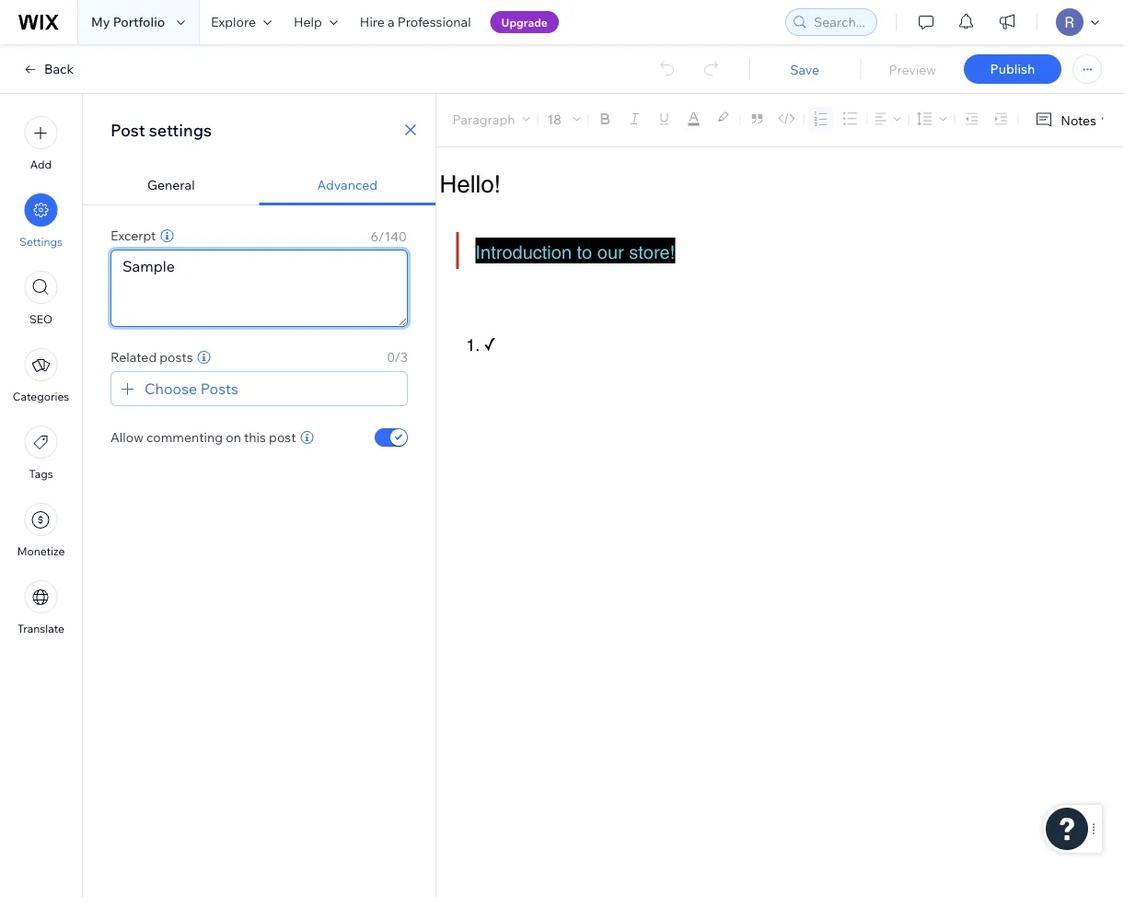 Task type: vqa. For each thing, say whether or not it's contained in the screenshot.
Hello! TEXT FIELD
yes



Task type: locate. For each thing, give the bounding box(es) containing it.
help
[[294, 14, 322, 30]]

/
[[379, 228, 385, 245]]

allow
[[111, 429, 144, 445]]

post
[[269, 429, 296, 445]]

help button
[[283, 0, 349, 44]]

hire
[[360, 14, 385, 30]]

menu
[[0, 105, 82, 647]]

advanced
[[317, 177, 378, 193]]

categories button
[[13, 348, 69, 404]]

allow commenting on this post
[[111, 429, 296, 445]]

Excerpt text field
[[111, 251, 407, 326]]

6
[[371, 228, 379, 245]]

translate button
[[18, 580, 64, 636]]

tab list containing general
[[83, 166, 436, 205]]

translate
[[18, 622, 64, 636]]

advanced button
[[259, 166, 436, 205]]

categories
[[13, 390, 69, 404]]

hire a professional
[[360, 14, 471, 30]]

choose posts
[[145, 380, 239, 398]]

portfolio
[[113, 14, 165, 30]]

post
[[111, 119, 145, 140]]

seo
[[29, 312, 53, 326]]

monetize button
[[17, 503, 65, 558]]

explore
[[211, 14, 256, 30]]

excerpt
[[111, 228, 156, 244]]

posts
[[160, 349, 193, 365]]

tab list
[[83, 166, 436, 205]]

upgrade
[[502, 15, 548, 29]]

professional
[[398, 14, 471, 30]]

6 / 140
[[371, 228, 407, 245]]

a
[[388, 14, 395, 30]]

hire a professional link
[[349, 0, 482, 44]]

related posts
[[111, 349, 193, 365]]

publish button
[[965, 54, 1062, 84]]

Add a Catchy Title text field
[[440, 170, 1109, 198]]

settings
[[149, 119, 212, 140]]

save button
[[768, 61, 843, 78]]



Task type: describe. For each thing, give the bounding box(es) containing it.
our
[[598, 241, 624, 263]]

add button
[[24, 116, 58, 171]]

monetize
[[17, 545, 65, 558]]

notes button
[[1028, 108, 1103, 133]]

related
[[111, 349, 157, 365]]

introduction to our store!
[[476, 241, 676, 263]]

to
[[577, 241, 593, 263]]

store!
[[630, 241, 676, 263]]

choose
[[145, 380, 197, 398]]

seo button
[[24, 271, 58, 326]]

paragraph button
[[449, 106, 534, 132]]

my
[[91, 14, 110, 30]]

Search... field
[[809, 9, 872, 35]]

menu containing add
[[0, 105, 82, 647]]

general
[[147, 177, 195, 193]]

commenting
[[147, 429, 223, 445]]

tags
[[29, 467, 53, 481]]

settings
[[19, 235, 63, 249]]

back
[[44, 61, 74, 77]]

introduction
[[476, 241, 572, 263]]

post settings
[[111, 119, 212, 140]]

on
[[226, 429, 241, 445]]

add
[[30, 158, 52, 171]]

publish
[[991, 61, 1036, 77]]

this
[[244, 429, 266, 445]]

choose posts button
[[117, 378, 239, 400]]

140
[[385, 228, 407, 245]]

posts
[[201, 380, 239, 398]]

general button
[[83, 166, 259, 205]]

back button
[[22, 61, 74, 77]]

0/3
[[387, 349, 408, 365]]

tags button
[[24, 426, 58, 481]]

save
[[791, 61, 820, 77]]

paragraph
[[453, 111, 515, 127]]

my portfolio
[[91, 14, 165, 30]]

upgrade button
[[491, 11, 559, 33]]

settings button
[[19, 193, 63, 249]]

notes
[[1062, 112, 1097, 128]]



